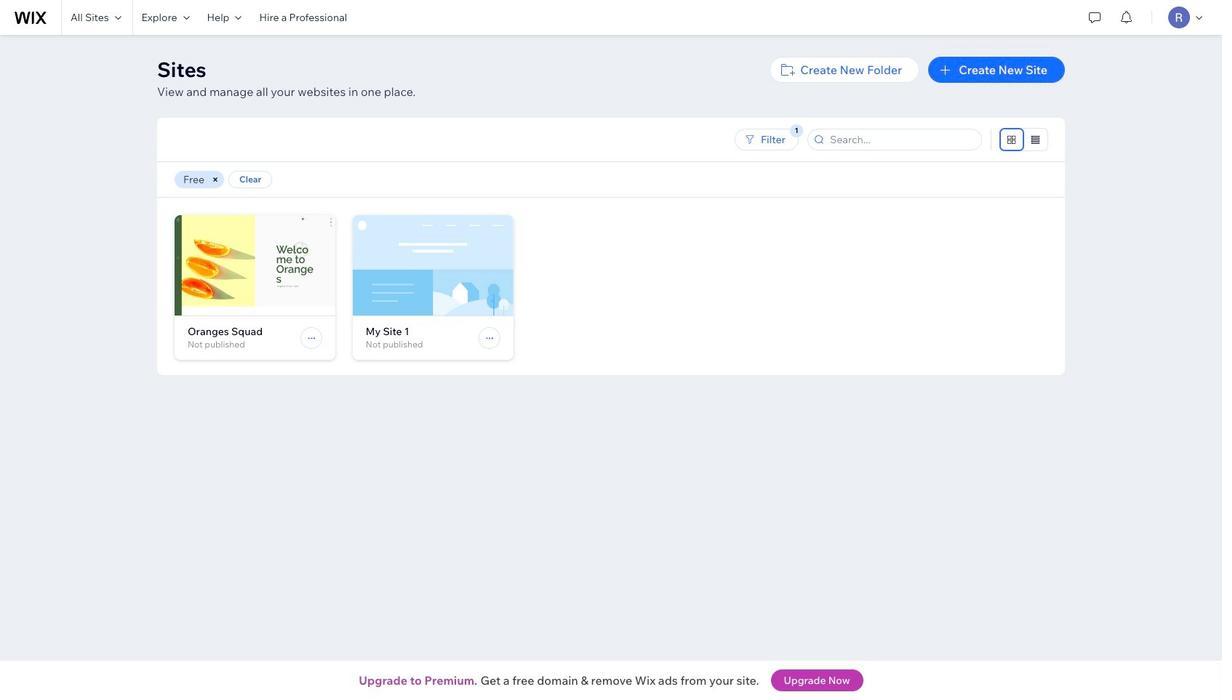 Task type: locate. For each thing, give the bounding box(es) containing it.
Search... field
[[826, 130, 978, 150]]

list
[[175, 215, 1066, 376]]

oranges squad image
[[175, 215, 335, 316]]



Task type: describe. For each thing, give the bounding box(es) containing it.
my site 1 image
[[353, 215, 514, 316]]



Task type: vqa. For each thing, say whether or not it's contained in the screenshot.
Search... field
yes



